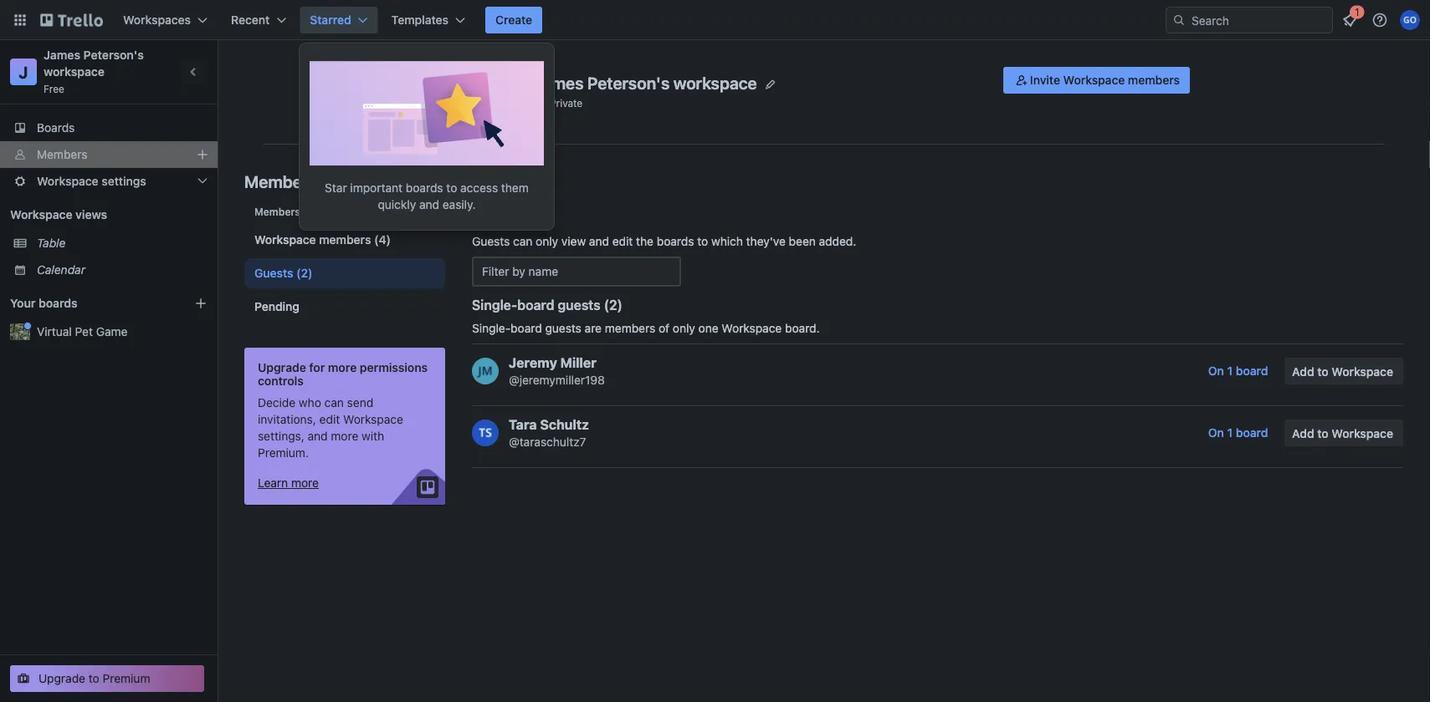 Task type: locate. For each thing, give the bounding box(es) containing it.
james up private
[[533, 73, 584, 93]]

can inside upgrade for more permissions controls decide who can send invitations, edit workspace settings, and more with premium.
[[324, 396, 344, 410]]

only left view
[[536, 235, 558, 249]]

jeremy miller @jeremymiller198
[[509, 355, 605, 387]]

1 vertical spatial on 1 board
[[1208, 426, 1268, 440]]

can
[[513, 235, 532, 249], [324, 396, 344, 410]]

0 vertical spatial add to workspace
[[1292, 365, 1393, 379]]

workspace inside popup button
[[37, 174, 98, 188]]

members left star
[[244, 172, 317, 191]]

0 horizontal spatial edit
[[319, 413, 340, 427]]

your boards with 1 items element
[[10, 294, 169, 314]]

0 horizontal spatial upgrade
[[38, 672, 85, 686]]

free
[[44, 83, 64, 95]]

starred board image
[[310, 54, 544, 166]]

guests can only view and edit the boards to which they've been added.
[[472, 235, 856, 249]]

1 vertical spatial members
[[319, 233, 371, 247]]

of up workspace members
[[303, 206, 313, 218]]

guests down "access"
[[472, 202, 521, 220]]

upgrade inside upgrade to premium link
[[38, 672, 85, 686]]

1 add to workspace from the top
[[1292, 365, 1393, 379]]

0 horizontal spatial j
[[19, 62, 28, 82]]

1 horizontal spatial members
[[605, 322, 655, 336]]

which
[[711, 235, 743, 249]]

2 horizontal spatial and
[[589, 235, 609, 249]]

on 1 board link
[[1198, 358, 1278, 385], [1198, 420, 1278, 447]]

1 vertical spatial (2)
[[604, 297, 622, 313]]

0 vertical spatial and
[[419, 198, 439, 212]]

controls
[[258, 374, 304, 388]]

james up free
[[44, 48, 80, 62]]

single-
[[472, 297, 517, 313], [472, 322, 511, 336]]

more left with
[[331, 430, 358, 443]]

workspaces button
[[113, 7, 218, 33]]

settings
[[102, 174, 146, 188]]

can down (
[[513, 235, 532, 249]]

2 vertical spatial and
[[308, 430, 328, 443]]

add to workspace for miller
[[1292, 365, 1393, 379]]

1 single- from the top
[[472, 297, 517, 313]]

2 add to workspace link from the top
[[1285, 420, 1403, 447]]

members
[[1128, 73, 1180, 87], [319, 233, 371, 247], [605, 322, 655, 336]]

1 add from the top
[[1292, 365, 1314, 379]]

upgrade left premium
[[38, 672, 85, 686]]

add for schultz
[[1292, 427, 1314, 441]]

1 add to workspace link from the top
[[1285, 358, 1403, 385]]

edit
[[612, 235, 633, 249], [319, 413, 340, 427]]

of
[[303, 206, 313, 218], [659, 322, 669, 336]]

add for miller
[[1292, 365, 1314, 379]]

james
[[44, 48, 80, 62], [533, 73, 584, 93]]

on 1 board for jeremy miller
[[1208, 364, 1268, 378]]

1 vertical spatial and
[[589, 235, 609, 249]]

1 horizontal spatial peterson's
[[587, 73, 670, 93]]

board
[[517, 297, 554, 313], [511, 322, 542, 336], [1236, 364, 1268, 378], [1236, 426, 1268, 440]]

0 vertical spatial peterson's
[[83, 48, 144, 62]]

virtual pet game link
[[37, 324, 208, 341]]

add board image
[[194, 297, 208, 310]]

on 1 board for tara schultz
[[1208, 426, 1268, 440]]

0 vertical spatial add to workspace link
[[1285, 358, 1403, 385]]

1 horizontal spatial (2)
[[604, 297, 622, 313]]

0 horizontal spatial peterson's
[[83, 48, 144, 62]]

members down search icon
[[1128, 73, 1180, 87]]

only left the one
[[673, 322, 695, 336]]

0 horizontal spatial only
[[536, 235, 558, 249]]

virtual pet game
[[37, 325, 128, 339]]

Filter by name text field
[[472, 257, 681, 287]]

1 vertical spatial on
[[1208, 426, 1224, 440]]

0 vertical spatial on 1 board
[[1208, 364, 1268, 378]]

1 1 from the top
[[1227, 364, 1233, 378]]

and
[[419, 198, 439, 212], [589, 235, 609, 249], [308, 430, 328, 443]]

1 vertical spatial guests
[[472, 235, 510, 249]]

0 vertical spatial members
[[37, 148, 87, 161]]

0 vertical spatial guests
[[558, 297, 600, 313]]

1 vertical spatial can
[[324, 396, 344, 410]]

your
[[10, 297, 36, 310]]

guests down the guests ( 2
[[472, 235, 510, 249]]

0 vertical spatial 1
[[1227, 364, 1233, 378]]

members up workspace members
[[254, 206, 300, 218]]

j for the j link
[[19, 62, 28, 82]]

star
[[325, 181, 347, 195]]

Search field
[[1186, 8, 1332, 33]]

more inside button
[[291, 477, 319, 490]]

0 vertical spatial add
[[1292, 365, 1314, 379]]

add
[[1292, 365, 1314, 379], [1292, 427, 1314, 441]]

j inside button
[[491, 74, 508, 109]]

(2) down filter by name text field
[[604, 297, 622, 313]]

and down who
[[308, 430, 328, 443]]

members
[[37, 148, 87, 161], [244, 172, 317, 191], [254, 206, 300, 218]]

more right for
[[328, 361, 357, 375]]

1 horizontal spatial upgrade
[[258, 361, 306, 375]]

1 vertical spatial only
[[673, 322, 695, 336]]

access
[[460, 181, 498, 195]]

search image
[[1172, 13, 1186, 27]]

guests for can
[[472, 235, 510, 249]]

more
[[328, 361, 357, 375], [331, 430, 358, 443], [291, 477, 319, 490]]

guests up the pending
[[254, 267, 293, 280]]

1 vertical spatial single-
[[472, 322, 511, 336]]

settings,
[[258, 430, 304, 443]]

workspace down primary element
[[673, 73, 757, 93]]

edit down who
[[319, 413, 340, 427]]

j
[[19, 62, 28, 82], [491, 74, 508, 109]]

2 1 from the top
[[1227, 426, 1233, 440]]

sm image
[[1013, 72, 1030, 89]]

1 vertical spatial edit
[[319, 413, 340, 427]]

edit left the
[[612, 235, 633, 249]]

james peterson's workspace free
[[44, 48, 147, 95]]

boards link
[[0, 115, 218, 141]]

learn more button
[[258, 475, 319, 492]]

1 on 1 board from the top
[[1208, 364, 1268, 378]]

1 horizontal spatial only
[[673, 322, 695, 336]]

2 horizontal spatial members
[[1128, 73, 1180, 87]]

0 vertical spatial upgrade
[[258, 361, 306, 375]]

add to workspace link for miller
[[1285, 358, 1403, 385]]

members down members of workspace boards
[[319, 233, 371, 247]]

0 vertical spatial of
[[303, 206, 313, 218]]

1 vertical spatial add to workspace link
[[1285, 420, 1403, 447]]

workspace up free
[[44, 65, 105, 79]]

0 horizontal spatial james
[[44, 48, 80, 62]]

1 for tara schultz
[[1227, 426, 1233, 440]]

been
[[789, 235, 816, 249]]

1 horizontal spatial james
[[533, 73, 584, 93]]

add to workspace
[[1292, 365, 1393, 379], [1292, 427, 1393, 441]]

2 vertical spatial members
[[605, 322, 655, 336]]

j link
[[10, 59, 37, 85]]

0 horizontal spatial of
[[303, 206, 313, 218]]

0 vertical spatial edit
[[612, 235, 633, 249]]

0 vertical spatial james
[[44, 48, 80, 62]]

important
[[350, 181, 403, 195]]

quickly
[[378, 198, 416, 212]]

1 vertical spatial guests
[[545, 322, 581, 336]]

upgrade
[[258, 361, 306, 375], [38, 672, 85, 686]]

peterson's
[[83, 48, 144, 62], [587, 73, 670, 93]]

2 on 1 board link from the top
[[1198, 420, 1278, 447]]

1 on 1 board link from the top
[[1198, 358, 1278, 385]]

add to workspace link
[[1285, 358, 1403, 385], [1285, 420, 1403, 447]]

1 horizontal spatial can
[[513, 235, 532, 249]]

upgrade inside upgrade for more permissions controls decide who can send invitations, edit workspace settings, and more with premium.
[[258, 361, 306, 375]]

0 vertical spatial single-
[[472, 297, 517, 313]]

1 vertical spatial james
[[533, 73, 584, 93]]

1 horizontal spatial j
[[491, 74, 508, 109]]

1 vertical spatial peterson's
[[587, 73, 670, 93]]

virtual
[[37, 325, 72, 339]]

upgrade for upgrade for more permissions controls decide who can send invitations, edit workspace settings, and more with premium.
[[258, 361, 306, 375]]

1 vertical spatial on 1 board link
[[1198, 420, 1278, 447]]

who
[[299, 396, 321, 410]]

1 horizontal spatial of
[[659, 322, 669, 336]]

to inside star important boards to access them quickly and easily.
[[446, 181, 457, 195]]

(2) down workspace members
[[296, 267, 312, 280]]

on 1 board
[[1208, 364, 1268, 378], [1208, 426, 1268, 440]]

1
[[1227, 364, 1233, 378], [1227, 426, 1233, 440]]

james inside james peterson's workspace free
[[44, 48, 80, 62]]

james peterson's workspace
[[533, 73, 757, 93]]

they've
[[746, 235, 786, 249]]

are
[[585, 322, 602, 336]]

1 for jeremy miller
[[1227, 364, 1233, 378]]

boards
[[406, 181, 443, 195], [373, 206, 407, 218], [657, 235, 694, 249], [39, 297, 78, 310]]

and inside upgrade for more permissions controls decide who can send invitations, edit workspace settings, and more with premium.
[[308, 430, 328, 443]]

guests
[[472, 202, 521, 220], [472, 235, 510, 249], [254, 267, 293, 280]]

boards up quickly
[[406, 181, 443, 195]]

can right who
[[324, 396, 344, 410]]

1 vertical spatial add to workspace
[[1292, 427, 1393, 441]]

of left the one
[[659, 322, 669, 336]]

and right view
[[589, 235, 609, 249]]

1 horizontal spatial and
[[419, 198, 439, 212]]

workspaces
[[123, 13, 191, 27]]

0 vertical spatial on
[[1208, 364, 1224, 378]]

members down boards
[[37, 148, 87, 161]]

0 horizontal spatial and
[[308, 430, 328, 443]]

members right 'are'
[[605, 322, 655, 336]]

0 vertical spatial on 1 board link
[[1198, 358, 1278, 385]]

with
[[362, 430, 384, 443]]

(2)
[[296, 267, 312, 280], [604, 297, 622, 313]]

more right learn
[[291, 477, 319, 490]]

members link
[[0, 141, 218, 168]]

2 on from the top
[[1208, 426, 1224, 440]]

workspace inside upgrade for more permissions controls decide who can send invitations, edit workspace settings, and more with premium.
[[343, 413, 403, 427]]

j left private
[[491, 74, 508, 109]]

2 add to workspace from the top
[[1292, 427, 1393, 441]]

workspace for james peterson's workspace
[[673, 73, 757, 93]]

peterson's for james peterson's workspace
[[587, 73, 670, 93]]

added.
[[819, 235, 856, 249]]

j left james peterson's workspace free
[[19, 62, 28, 82]]

upgrade left for
[[258, 361, 306, 375]]

0 horizontal spatial can
[[324, 396, 344, 410]]

1 on from the top
[[1208, 364, 1224, 378]]

james for james peterson's workspace
[[533, 73, 584, 93]]

1 vertical spatial of
[[659, 322, 669, 336]]

primary element
[[0, 0, 1430, 40]]

on for schultz
[[1208, 426, 1224, 440]]

on 1 board link for schultz
[[1198, 420, 1278, 447]]

0 vertical spatial guests
[[472, 202, 521, 220]]

on
[[1208, 364, 1224, 378], [1208, 426, 1224, 440]]

and left easily.
[[419, 198, 439, 212]]

to
[[446, 181, 457, 195], [697, 235, 708, 249], [1317, 365, 1328, 379], [1317, 427, 1328, 441], [89, 672, 99, 686]]

workspace
[[1063, 73, 1125, 87], [37, 174, 98, 188], [316, 206, 370, 218], [10, 208, 72, 222], [254, 233, 316, 247], [722, 322, 782, 336], [1332, 365, 1393, 379], [343, 413, 403, 427], [1332, 427, 1393, 441]]

peterson's inside james peterson's workspace free
[[83, 48, 144, 62]]

board.
[[785, 322, 820, 336]]

2 add from the top
[[1292, 427, 1314, 441]]

workspace inside james peterson's workspace free
[[44, 65, 105, 79]]

1 vertical spatial add
[[1292, 427, 1314, 441]]

of inside single-board guests (2) single-board guests are members of only one workspace board.
[[659, 322, 669, 336]]

2 on 1 board from the top
[[1208, 426, 1268, 440]]

members inside single-board guests (2) single-board guests are members of only one workspace board.
[[605, 322, 655, 336]]

peterson's for james peterson's workspace free
[[83, 48, 144, 62]]

0 vertical spatial members
[[1128, 73, 1180, 87]]

1 vertical spatial 1
[[1227, 426, 1233, 440]]

only
[[536, 235, 558, 249], [673, 322, 695, 336]]

guests left 'are'
[[545, 322, 581, 336]]

guests up 'are'
[[558, 297, 600, 313]]

2 vertical spatial more
[[291, 477, 319, 490]]

1 vertical spatial members
[[244, 172, 317, 191]]

1 vertical spatial upgrade
[[38, 672, 85, 686]]

0 horizontal spatial workspace
[[44, 65, 105, 79]]

1 horizontal spatial workspace
[[673, 73, 757, 93]]

on 1 board link for miller
[[1198, 358, 1278, 385]]

0 vertical spatial (2)
[[296, 267, 312, 280]]

members of workspace boards
[[254, 206, 407, 218]]

game
[[96, 325, 128, 339]]



Task type: vqa. For each thing, say whether or not it's contained in the screenshot.
PUBLIC
no



Task type: describe. For each thing, give the bounding box(es) containing it.
decide
[[258, 396, 296, 410]]

invite workspace members button
[[1003, 67, 1190, 94]]

create
[[495, 13, 532, 27]]

templates
[[391, 13, 449, 27]]

2 vertical spatial members
[[254, 206, 300, 218]]

0 horizontal spatial members
[[319, 233, 371, 247]]

the
[[636, 235, 653, 249]]

on for miller
[[1208, 364, 1224, 378]]

upgrade to premium link
[[10, 666, 204, 693]]

one
[[698, 322, 718, 336]]

views
[[75, 208, 107, 222]]

calendar link
[[37, 262, 208, 279]]

send
[[347, 396, 373, 410]]

learn more
[[258, 477, 319, 490]]

workspace inside button
[[1063, 73, 1125, 87]]

0 vertical spatial can
[[513, 235, 532, 249]]

only inside single-board guests (2) single-board guests are members of only one workspace board.
[[673, 322, 695, 336]]

your boards
[[10, 297, 78, 310]]

boards down important at the top
[[373, 206, 407, 218]]

open information menu image
[[1371, 12, 1388, 28]]

calendar
[[37, 263, 85, 277]]

1 horizontal spatial edit
[[612, 235, 633, 249]]

permissions
[[360, 361, 428, 375]]

tara schultz @taraschultz7
[[509, 417, 589, 449]]

premium
[[103, 672, 150, 686]]

@taraschultz7
[[509, 436, 586, 449]]

boards inside star important boards to access them quickly and easily.
[[406, 181, 443, 195]]

recent
[[231, 13, 270, 27]]

add to workspace for schultz
[[1292, 427, 1393, 441]]

2 single- from the top
[[472, 322, 511, 336]]

add to workspace link for schultz
[[1285, 420, 1403, 447]]

boards up 'virtual'
[[39, 297, 78, 310]]

easily.
[[442, 198, 476, 212]]

to inside upgrade to premium link
[[89, 672, 99, 686]]

upgrade to premium
[[38, 672, 150, 686]]

tara
[[509, 417, 537, 433]]

view
[[561, 235, 586, 249]]

learn
[[258, 477, 288, 490]]

invite workspace members
[[1030, 73, 1180, 87]]

1 vertical spatial more
[[331, 430, 358, 443]]

table link
[[37, 235, 208, 252]]

j for j button
[[491, 74, 508, 109]]

premium.
[[258, 446, 309, 460]]

miller
[[560, 355, 596, 371]]

upgrade for more permissions controls decide who can send invitations, edit workspace settings, and more with premium.
[[258, 361, 428, 460]]

pet
[[75, 325, 93, 339]]

back to home image
[[40, 7, 103, 33]]

0 vertical spatial more
[[328, 361, 357, 375]]

upgrade for upgrade to premium
[[38, 672, 85, 686]]

starred button
[[300, 7, 378, 33]]

them
[[501, 181, 529, 195]]

recent button
[[221, 7, 296, 33]]

members inside button
[[1128, 73, 1180, 87]]

for
[[309, 361, 325, 375]]

(
[[525, 202, 531, 220]]

templates button
[[381, 7, 475, 33]]

single-board guests (2) single-board guests are members of only one workspace board.
[[472, 297, 820, 336]]

j button
[[474, 67, 525, 117]]

create button
[[485, 7, 542, 33]]

0 horizontal spatial (2)
[[296, 267, 312, 280]]

(4)
[[374, 233, 391, 247]]

gary orlando (garyorlando) image
[[1400, 10, 1420, 30]]

1 notification image
[[1340, 10, 1360, 30]]

james for james peterson's workspace free
[[44, 48, 80, 62]]

workspace views
[[10, 208, 107, 222]]

boards
[[37, 121, 75, 135]]

guests ( 2
[[472, 202, 540, 220]]

table
[[37, 236, 66, 250]]

2 vertical spatial guests
[[254, 267, 293, 280]]

@jeremymiller198
[[509, 374, 605, 387]]

pending
[[254, 300, 300, 314]]

boards right the
[[657, 235, 694, 249]]

jeremy
[[509, 355, 557, 371]]

2
[[531, 202, 540, 220]]

workspace members
[[254, 233, 371, 247]]

star important boards to access them quickly and easily.
[[325, 181, 529, 212]]

private
[[550, 97, 583, 109]]

workspace for james peterson's workspace free
[[44, 65, 105, 79]]

james peterson's workspace link
[[44, 48, 147, 79]]

0 vertical spatial only
[[536, 235, 558, 249]]

pending link
[[244, 292, 445, 322]]

invite
[[1030, 73, 1060, 87]]

edit inside upgrade for more permissions controls decide who can send invitations, edit workspace settings, and more with premium.
[[319, 413, 340, 427]]

guests for (
[[472, 202, 521, 220]]

workspace settings button
[[0, 168, 218, 195]]

starred
[[310, 13, 351, 27]]

(2) inside single-board guests (2) single-board guests are members of only one workspace board.
[[604, 297, 622, 313]]

workspace settings
[[37, 174, 146, 188]]

schultz
[[540, 417, 589, 433]]

invitations,
[[258, 413, 316, 427]]

workspace navigation collapse icon image
[[182, 60, 206, 84]]

and inside star important boards to access them quickly and easily.
[[419, 198, 439, 212]]

workspace inside single-board guests (2) single-board guests are members of only one workspace board.
[[722, 322, 782, 336]]



